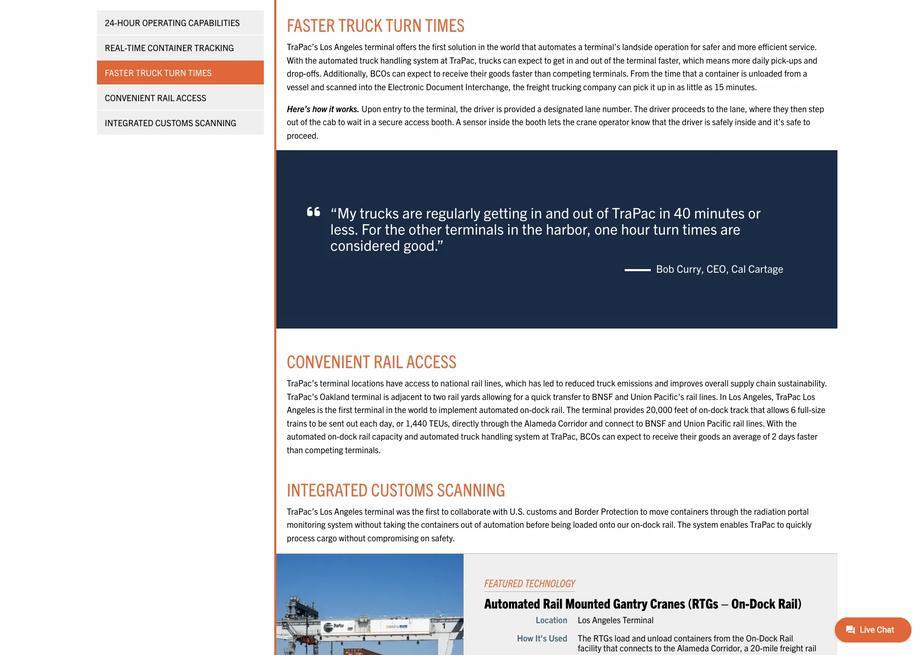 Task type: vqa. For each thing, say whether or not it's contained in the screenshot.
I
no



Task type: locate. For each thing, give the bounding box(es) containing it.
is inside trapac's los angeles terminal offers the first solution in the world that automates a terminal's landside operation for safer and more efficient service. with the automated truck handling system at trapac, trucks can expect to get in and out of the terminal faster, which means more daily pick-ups and drop-offs. additionally, bcos can expect to receive their goods faster than competing terminals. from the time that a container is unloaded from a vessel and scanned into the electronic document interchange, the freight trucking company can pick it up in as little as 15 minutes.
[[742, 68, 748, 78]]

transfer
[[553, 391, 582, 402]]

0 vertical spatial faster truck turn times
[[287, 13, 465, 35]]

1 horizontal spatial truck
[[339, 13, 383, 35]]

driver up sensor
[[474, 103, 495, 114]]

trapac's los angeles terminal offers the first solution in the world that automates a terminal's landside operation for safer and more efficient service. with the automated truck handling system at trapac, trucks can expect to get in and out of the terminal faster, which means more daily pick-ups and drop-offs. additionally, bcos can expect to receive their goods faster than competing terminals. from the time that a container is unloaded from a vessel and scanned into the electronic document interchange, the freight trucking company can pick it up in as little as 15 minutes.
[[287, 41, 818, 92]]

the left the enables
[[678, 520, 692, 530]]

trapac, inside trapac's los angeles terminal offers the first solution in the world that automates a terminal's landside operation for safer and more efficient service. with the automated truck handling system at trapac, trucks can expect to get in and out of the terminal faster, which means more daily pick-ups and drop-offs. additionally, bcos can expect to receive their goods faster than competing terminals. from the time that a container is unloaded from a vessel and scanned into the electronic document interchange, the freight trucking company can pick it up in as little as 15 minutes.
[[450, 55, 477, 65]]

compromising
[[368, 533, 419, 543]]

supply
[[731, 378, 755, 388]]

the inside the upon entry to the terminal, the driver is provided a designated lane number. the driver proceeds to the lane, where they then step out of the cab to wait in a secure access booth. a sensor inside the booth lets the crane operator know that the driver is safely inside and it's safe to proceed.
[[634, 103, 648, 114]]

1 inside from the left
[[489, 116, 510, 127]]

1 horizontal spatial freight
[[781, 643, 804, 654]]

1 horizontal spatial rail.
[[663, 520, 676, 530]]

0 vertical spatial bcos
[[370, 68, 391, 78]]

0 horizontal spatial alameda
[[525, 418, 557, 428]]

0 vertical spatial receive
[[443, 68, 469, 78]]

rail inside the featured technology automated rail mounted gantry cranes (rtgs – on-dock rail)
[[543, 594, 563, 612]]

lines. left in
[[700, 391, 719, 402]]

trucking
[[552, 81, 582, 92]]

expect down connect on the right bottom of the page
[[618, 431, 642, 442]]

customs up was
[[371, 478, 434, 500]]

1 trapac's from the top
[[287, 41, 318, 52]]

1 horizontal spatial union
[[684, 418, 705, 428]]

scanning down convenient rail access link
[[195, 117, 237, 128]]

the rtgs load and unload containers from the on-dock rail facility that connects to the alameda corridor, a 20-mile freight rail expressway that links the southern california ports to the nation
[[578, 633, 817, 656]]

0 horizontal spatial which
[[506, 378, 527, 388]]

integrated customs scanning down convenient rail access link
[[105, 117, 237, 128]]

and inside "my trucks are regularly getting in and out of trapac in 40 minutes or less. for the other terminals in the harbor, one hour turn times are considered good."
[[546, 203, 570, 222]]

freight inside trapac's los angeles terminal offers the first solution in the world that automates a terminal's landside operation for safer and more efficient service. with the automated truck handling system at trapac, trucks can expect to get in and out of the terminal faster, which means more daily pick-ups and drop-offs. additionally, bcos can expect to receive their goods faster than competing terminals. from the time that a container is unloaded from a vessel and scanned into the electronic document interchange, the freight trucking company can pick it up in as little as 15 minutes.
[[527, 81, 550, 92]]

out right sent
[[347, 418, 358, 428]]

landside
[[623, 41, 653, 52]]

1 vertical spatial integrated customs scanning
[[287, 478, 506, 500]]

of inside trapac's los angeles terminal offers the first solution in the world that automates a terminal's landside operation for safer and more efficient service. with the automated truck handling system at trapac, trucks can expect to get in and out of the terminal faster, which means more daily pick-ups and drop-offs. additionally, bcos can expect to receive their goods faster than competing terminals. from the time that a container is unloaded from a vessel and scanned into the electronic document interchange, the freight trucking company can pick it up in as little as 15 minutes.
[[605, 55, 612, 65]]

access up national
[[407, 350, 457, 372]]

turn down container on the top left of page
[[164, 67, 186, 78]]

1 horizontal spatial or
[[749, 203, 761, 222]]

0 horizontal spatial access
[[176, 92, 206, 103]]

a inside trapac's terminal locations have access to national rail lines, which has led to reduced truck emissions and improves overall supply chain sustainability. trapac's oakland terminal is adjacent to two rail yards allowing for a quick transfer to bnsf and union pacific's rail lines. in los angeles, trapac los angeles is the first terminal in the world to implement automated on-dock rail. the terminal provides 20,000 feet of on-dock track that allows 6 full-size trains to be sent out each day, or 1,440 teus, directly through the alameda corridor and connect to bnsf and union pacific rail lines. with the automated on-dock rail capacity and automated truck handling system at trapac, bcos can expect to receive their goods an average of 2 days faster than competing terminals.
[[526, 391, 530, 402]]

can
[[504, 55, 517, 65], [393, 68, 406, 78], [619, 81, 632, 92], [603, 431, 616, 442]]

terminals. up "company"
[[593, 68, 629, 78]]

0 horizontal spatial through
[[481, 418, 509, 428]]

customs
[[155, 117, 193, 128], [371, 478, 434, 500]]

0 horizontal spatial than
[[287, 445, 303, 455]]

and left one
[[546, 203, 570, 222]]

convenient rail access up the locations
[[287, 350, 457, 372]]

trucks inside trapac's los angeles terminal offers the first solution in the world that automates a terminal's landside operation for safer and more efficient service. with the automated truck handling system at trapac, trucks can expect to get in and out of the terminal faster, which means more daily pick-ups and drop-offs. additionally, bcos can expect to receive their goods faster than competing terminals. from the time that a container is unloaded from a vessel and scanned into the electronic document interchange, the freight trucking company can pick it up in as little as 15 minutes.
[[479, 55, 502, 65]]

that right facility
[[604, 643, 618, 654]]

of inside the upon entry to the terminal, the driver is provided a designated lane number. the driver proceeds to the lane, where they then step out of the cab to wait in a secure access booth. a sensor inside the booth lets the crane operator know that the driver is safely inside and it's safe to proceed.
[[301, 116, 308, 127]]

0 vertical spatial or
[[749, 203, 761, 222]]

terminal
[[365, 41, 395, 52], [627, 55, 657, 65], [320, 378, 350, 388], [352, 391, 382, 402], [355, 405, 384, 415], [582, 405, 612, 415], [365, 506, 395, 517]]

convenient up oakland
[[287, 350, 371, 372]]

pacific's
[[654, 391, 685, 402]]

trapac's inside trapac's los angeles terminal offers the first solution in the world that automates a terminal's landside operation for safer and more efficient service. with the automated truck handling system at trapac, trucks can expect to get in and out of the terminal faster, which means more daily pick-ups and drop-offs. additionally, bcos can expect to receive their goods faster than competing terminals. from the time that a container is unloaded from a vessel and scanned into the electronic document interchange, the freight trucking company can pick it up in as little as 15 minutes.
[[287, 41, 318, 52]]

curry,
[[677, 262, 705, 275]]

0 horizontal spatial customs
[[155, 117, 193, 128]]

are
[[403, 203, 423, 222], [721, 219, 741, 238]]

in
[[720, 391, 727, 402]]

0 horizontal spatial driver
[[474, 103, 495, 114]]

rail)
[[779, 594, 802, 612]]

minutes
[[695, 203, 745, 222]]

of inside "my trucks are regularly getting in and out of trapac in 40 minutes or less. for the other terminals in the harbor, one hour turn times are considered good."
[[597, 203, 609, 222]]

first
[[432, 41, 446, 52], [339, 405, 353, 415], [426, 506, 440, 517]]

rail inside the rtgs load and unload containers from the on-dock rail facility that connects to the alameda corridor, a 20-mile freight rail expressway that links the southern california ports to the nation
[[780, 633, 794, 644]]

1 vertical spatial first
[[339, 405, 353, 415]]

additionally,
[[324, 68, 369, 78]]

los angeles terminal
[[578, 615, 654, 625]]

1 vertical spatial times
[[188, 67, 212, 78]]

operating
[[142, 17, 187, 28]]

rail.
[[552, 405, 565, 415], [663, 520, 676, 530]]

first inside trapac's los angeles terminal offers the first solution in the world that automates a terminal's landside operation for safer and more efficient service. with the automated truck handling system at trapac, trucks can expect to get in and out of the terminal faster, which means more daily pick-ups and drop-offs. additionally, bcos can expect to receive their goods faster than competing terminals. from the time that a container is unloaded from a vessel and scanned into the electronic document interchange, the freight trucking company can pick it up in as little as 15 minutes.
[[432, 41, 446, 52]]

2 vertical spatial containers
[[675, 633, 712, 644]]

rail inside the rtgs load and unload containers from the on-dock rail facility that connects to the alameda corridor, a 20-mile freight rail expressway that links the southern california ports to the nation
[[806, 643, 817, 654]]

than
[[535, 68, 551, 78], [287, 445, 303, 455]]

trapac's for trapac's terminal locations have access to national rail lines, which has led to reduced truck emissions and improves overall supply chain sustainability. trapac's oakland terminal is adjacent to two rail yards allowing for a quick transfer to bnsf and union pacific's rail lines. in los angeles, trapac los angeles is the first terminal in the world to implement automated on-dock rail. the terminal provides 20,000 feet of on-dock track that allows 6 full-size trains to be sent out each day, or 1,440 teus, directly through the alameda corridor and connect to bnsf and union pacific rail lines. with the automated on-dock rail capacity and automated truck handling system at trapac, bcos can expect to receive their goods an average of 2 days faster than competing terminals.
[[287, 378, 318, 388]]

access
[[405, 116, 430, 127], [405, 378, 430, 388]]

with inside trapac's los angeles terminal offers the first solution in the world that automates a terminal's landside operation for safer and more efficient service. with the automated truck handling system at trapac, trucks can expect to get in and out of the terminal faster, which means more daily pick-ups and drop-offs. additionally, bcos can expect to receive their goods faster than competing terminals. from the time that a container is unloaded from a vessel and scanned into the electronic document interchange, the freight trucking company can pick it up in as little as 15 minutes.
[[287, 55, 303, 65]]

1 horizontal spatial handling
[[482, 431, 513, 442]]

more
[[738, 41, 757, 52], [732, 55, 751, 65]]

an
[[723, 431, 732, 442]]

and inside the upon entry to the terminal, the driver is provided a designated lane number. the driver proceeds to the lane, where they then step out of the cab to wait in a secure access booth. a sensor inside the booth lets the crane operator know that the driver is safely inside and it's safe to proceed.
[[759, 116, 772, 127]]

the left rtgs
[[578, 633, 592, 644]]

has
[[529, 378, 542, 388]]

1 vertical spatial through
[[711, 506, 739, 517]]

of inside the trapac's los angeles terminal was the first to collaborate with u.s. customs and border protection to move containers through the radiation portal monitoring system without taking the containers out of automation before being loaded onto our on-dock rail. the system enables trapac to quickly process cargo without compromising on safety.
[[475, 520, 482, 530]]

handling inside trapac's los angeles terminal offers the first solution in the world that automates a terminal's landside operation for safer and more efficient service. with the automated truck handling system at trapac, trucks can expect to get in and out of the terminal faster, which means more daily pick-ups and drop-offs. additionally, bcos can expect to receive their goods faster than competing terminals. from the time that a container is unloaded from a vessel and scanned into the electronic document interchange, the freight trucking company can pick it up in as little as 15 minutes.
[[381, 55, 412, 65]]

0 horizontal spatial trapac,
[[450, 55, 477, 65]]

faster truck turn times up offers
[[287, 13, 465, 35]]

0 vertical spatial through
[[481, 418, 509, 428]]

ports
[[741, 653, 760, 656]]

access inside trapac's terminal locations have access to national rail lines, which has led to reduced truck emissions and improves overall supply chain sustainability. trapac's oakland terminal is adjacent to two rail yards allowing for a quick transfer to bnsf and union pacific's rail lines. in los angeles, trapac los angeles is the first terminal in the world to implement automated on-dock rail. the terminal provides 20,000 feet of on-dock track that allows 6 full-size trains to be sent out each day, or 1,440 teus, directly through the alameda corridor and connect to bnsf and union pacific rail lines. with the automated on-dock rail capacity and automated truck handling system at trapac, bcos can expect to receive their goods an average of 2 days faster than competing terminals.
[[405, 378, 430, 388]]

our
[[618, 520, 630, 530]]

1 horizontal spatial convenient rail access
[[287, 350, 457, 372]]

than inside trapac's los angeles terminal offers the first solution in the world that automates a terminal's landside operation for safer and more efficient service. with the automated truck handling system at trapac, trucks can expect to get in and out of the terminal faster, which means more daily pick-ups and drop-offs. additionally, bcos can expect to receive their goods faster than competing terminals. from the time that a container is unloaded from a vessel and scanned into the electronic document interchange, the freight trucking company can pick it up in as little as 15 minutes.
[[535, 68, 551, 78]]

handling down allowing
[[482, 431, 513, 442]]

trucks up interchange,
[[479, 55, 502, 65]]

0 horizontal spatial scanning
[[195, 117, 237, 128]]

directly
[[453, 418, 479, 428]]

0 vertical spatial turn
[[386, 13, 422, 35]]

their up interchange,
[[471, 68, 487, 78]]

in right up on the right top of page
[[669, 81, 675, 92]]

the
[[419, 41, 431, 52], [487, 41, 499, 52], [305, 55, 317, 65], [614, 55, 625, 65], [652, 68, 663, 78], [375, 81, 386, 92], [513, 81, 525, 92], [413, 103, 425, 114], [461, 103, 472, 114], [717, 103, 728, 114], [310, 116, 321, 127], [512, 116, 524, 127], [563, 116, 575, 127], [669, 116, 681, 127], [385, 219, 406, 238], [522, 219, 543, 238], [325, 405, 337, 415], [395, 405, 407, 415], [511, 418, 523, 428], [786, 418, 797, 428], [412, 506, 424, 517], [741, 506, 753, 517], [408, 520, 419, 530], [733, 633, 745, 644], [664, 643, 676, 654], [656, 653, 668, 656], [771, 653, 783, 656]]

rtgs
[[594, 633, 613, 644]]

or right day,
[[397, 418, 404, 428]]

world inside trapac's terminal locations have access to national rail lines, which has led to reduced truck emissions and improves overall supply chain sustainability. trapac's oakland terminal is adjacent to two rail yards allowing for a quick transfer to bnsf and union pacific's rail lines. in los angeles, trapac los angeles is the first terminal in the world to implement automated on-dock rail. the terminal provides 20,000 feet of on-dock track that allows 6 full-size trains to be sent out each day, or 1,440 teus, directly through the alameda corridor and connect to bnsf and union pacific rail lines. with the automated on-dock rail capacity and automated truck handling system at trapac, bcos can expect to receive their goods an average of 2 days faster than competing terminals.
[[408, 405, 428, 415]]

0 horizontal spatial convenient rail access
[[105, 92, 206, 103]]

pick
[[634, 81, 649, 92]]

or inside trapac's terminal locations have access to national rail lines, which has led to reduced truck emissions and improves overall supply chain sustainability. trapac's oakland terminal is adjacent to two rail yards allowing for a quick transfer to bnsf and union pacific's rail lines. in los angeles, trapac los angeles is the first terminal in the world to implement automated on-dock rail. the terminal provides 20,000 feet of on-dock track that allows 6 full-size trains to be sent out each day, or 1,440 teus, directly through the alameda corridor and connect to bnsf and union pacific rail lines. with the automated on-dock rail capacity and automated truck handling system at trapac, bcos can expect to receive their goods an average of 2 days faster than competing terminals.
[[397, 418, 404, 428]]

0 horizontal spatial handling
[[381, 55, 412, 65]]

1 vertical spatial with
[[767, 418, 784, 428]]

and inside the rtgs load and unload containers from the on-dock rail facility that connects to the alameda corridor, a 20-mile freight rail expressway that links the southern california ports to the nation
[[632, 633, 646, 644]]

inside
[[489, 116, 510, 127], [735, 116, 757, 127]]

drop-
[[287, 68, 307, 78]]

as left 15
[[705, 81, 713, 92]]

on- inside the featured technology automated rail mounted gantry cranes (rtgs – on-dock rail)
[[732, 594, 750, 612]]

a
[[456, 116, 461, 127]]

or inside "my trucks are regularly getting in and out of trapac in 40 minutes or less. for the other terminals in the harbor, one hour turn times are considered good."
[[749, 203, 761, 222]]

rail. down transfer
[[552, 405, 565, 415]]

truck right reduced
[[597, 378, 616, 388]]

dock inside the rtgs load and unload containers from the on-dock rail facility that connects to the alameda corridor, a 20-mile freight rail expressway that links the southern california ports to the nation
[[760, 633, 778, 644]]

booth.
[[431, 116, 454, 127]]

faster right the days
[[798, 431, 818, 442]]

rail up integrated customs scanning link on the top left of page
[[157, 92, 175, 103]]

dock
[[532, 405, 550, 415], [711, 405, 729, 415], [340, 431, 357, 442], [643, 520, 661, 530]]

that left automates
[[522, 41, 537, 52]]

in right "solution"
[[479, 41, 485, 52]]

enables
[[721, 520, 749, 530]]

real-
[[105, 42, 127, 53]]

0 horizontal spatial their
[[471, 68, 487, 78]]

is
[[742, 68, 748, 78], [497, 103, 502, 114], [705, 116, 711, 127], [384, 391, 389, 402], [318, 405, 323, 415]]

1 vertical spatial freight
[[781, 643, 804, 654]]

without left 'taking'
[[355, 520, 382, 530]]

dock down sent
[[340, 431, 357, 442]]

border
[[575, 506, 599, 517]]

0 vertical spatial first
[[432, 41, 446, 52]]

minutes.
[[726, 81, 758, 92]]

sustainability.
[[778, 378, 828, 388]]

0 horizontal spatial terminals.
[[345, 445, 381, 455]]

faster up offs. at the left top of page
[[287, 13, 335, 35]]

los inside trapac's los angeles terminal offers the first solution in the world that automates a terminal's landside operation for safer and more efficient service. with the automated truck handling system at trapac, trucks can expect to get in and out of the terminal faster, which means more daily pick-ups and drop-offs. additionally, bcos can expect to receive their goods faster than competing terminals. from the time that a container is unloaded from a vessel and scanned into the electronic document interchange, the freight trucking company can pick it up in as little as 15 minutes.
[[320, 41, 333, 52]]

that right the know
[[653, 116, 667, 127]]

quickly
[[787, 520, 812, 530]]

0 vertical spatial competing
[[553, 68, 591, 78]]

0 vertical spatial truck
[[360, 55, 379, 65]]

0 horizontal spatial as
[[677, 81, 685, 92]]

in inside the upon entry to the terminal, the driver is provided a designated lane number. the driver proceeds to the lane, where they then step out of the cab to wait in a secure access booth. a sensor inside the booth lets the crane operator know that the driver is safely inside and it's safe to proceed.
[[364, 116, 371, 127]]

system inside trapac's terminal locations have access to national rail lines, which has led to reduced truck emissions and improves overall supply chain sustainability. trapac's oakland terminal is adjacent to two rail yards allowing for a quick transfer to bnsf and union pacific's rail lines. in los angeles, trapac los angeles is the first terminal in the world to implement automated on-dock rail. the terminal provides 20,000 feet of on-dock track that allows 6 full-size trains to be sent out each day, or 1,440 teus, directly through the alameda corridor and connect to bnsf and union pacific rail lines. with the automated on-dock rail capacity and automated truck handling system at trapac, bcos can expect to receive their goods an average of 2 days faster than competing terminals.
[[515, 431, 540, 442]]

goods inside trapac's terminal locations have access to national rail lines, which has led to reduced truck emissions and improves overall supply chain sustainability. trapac's oakland terminal is adjacent to two rail yards allowing for a quick transfer to bnsf and union pacific's rail lines. in los angeles, trapac los angeles is the first terminal in the world to implement automated on-dock rail. the terminal provides 20,000 feet of on-dock track that allows 6 full-size trains to be sent out each day, or 1,440 teus, directly through the alameda corridor and connect to bnsf and union pacific rail lines. with the automated on-dock rail capacity and automated truck handling system at trapac, bcos can expect to receive their goods an average of 2 days faster than competing terminals.
[[699, 431, 721, 442]]

it
[[651, 81, 656, 92], [329, 103, 334, 114]]

0 vertical spatial scanning
[[195, 117, 237, 128]]

out inside trapac's los angeles terminal offers the first solution in the world that automates a terminal's landside operation for safer and more efficient service. with the automated truck handling system at trapac, trucks can expect to get in and out of the terminal faster, which means more daily pick-ups and drop-offs. additionally, bcos can expect to receive their goods faster than competing terminals. from the time that a container is unloaded from a vessel and scanned into the electronic document interchange, the freight trucking company can pick it up in as little as 15 minutes.
[[591, 55, 603, 65]]

2 inside from the left
[[735, 116, 757, 127]]

out inside the trapac's los angeles terminal was the first to collaborate with u.s. customs and border protection to move containers through the radiation portal monitoring system without taking the containers out of automation before being loaded onto our on-dock rail. the system enables trapac to quickly process cargo without compromising on safety.
[[461, 520, 473, 530]]

0 vertical spatial from
[[785, 68, 802, 78]]

are up good."
[[403, 203, 423, 222]]

0 horizontal spatial competing
[[305, 445, 343, 455]]

mile
[[763, 643, 779, 654]]

angeles up rtgs
[[593, 615, 621, 625]]

customs down convenient rail access link
[[155, 117, 193, 128]]

which left has
[[506, 378, 527, 388]]

more up daily
[[738, 41, 757, 52]]

inside down lane,
[[735, 116, 757, 127]]

terminal up from
[[627, 55, 657, 65]]

freight right mile
[[781, 643, 804, 654]]

system inside trapac's los angeles terminal offers the first solution in the world that automates a terminal's landside operation for safer and more efficient service. with the automated truck handling system at trapac, trucks can expect to get in and out of the terminal faster, which means more daily pick-ups and drop-offs. additionally, bcos can expect to receive their goods faster than competing terminals. from the time that a container is unloaded from a vessel and scanned into the electronic document interchange, the freight trucking company can pick it up in as little as 15 minutes.
[[414, 55, 439, 65]]

crane
[[577, 116, 597, 127]]

in right getting
[[531, 203, 543, 222]]

faster truck turn times down the real-time container tracking
[[105, 67, 212, 78]]

1 horizontal spatial inside
[[735, 116, 757, 127]]

with inside trapac's terminal locations have access to national rail lines, which has led to reduced truck emissions and improves overall supply chain sustainability. trapac's oakland terminal is adjacent to two rail yards allowing for a quick transfer to bnsf and union pacific's rail lines. in los angeles, trapac los angeles is the first terminal in the world to implement automated on-dock rail. the terminal provides 20,000 feet of on-dock track that allows 6 full-size trains to be sent out each day, or 1,440 teus, directly through the alameda corridor and connect to bnsf and union pacific rail lines. with the automated on-dock rail capacity and automated truck handling system at trapac, bcos can expect to receive their goods an average of 2 days faster than competing terminals.
[[767, 418, 784, 428]]

handling
[[381, 55, 412, 65], [482, 431, 513, 442]]

1 horizontal spatial it
[[651, 81, 656, 92]]

a up little
[[699, 68, 704, 78]]

and up being
[[559, 506, 573, 517]]

containers inside the rtgs load and unload containers from the on-dock rail facility that connects to the alameda corridor, a 20-mile freight rail expressway that links the southern california ports to the nation
[[675, 633, 712, 644]]

lane,
[[730, 103, 748, 114]]

scanning up collaborate
[[437, 478, 506, 500]]

quick
[[532, 391, 552, 402]]

solution
[[448, 41, 477, 52]]

the up the know
[[634, 103, 648, 114]]

first inside the trapac's los angeles terminal was the first to collaborate with u.s. customs and border protection to move containers through the radiation portal monitoring system without taking the containers out of automation before being loaded onto our on-dock rail. the system enables trapac to quickly process cargo without compromising on safety.
[[426, 506, 440, 517]]

0 horizontal spatial expect
[[408, 68, 432, 78]]

24-hour operating capabilities link
[[97, 10, 264, 34]]

rail
[[157, 92, 175, 103], [374, 350, 403, 372], [543, 594, 563, 612], [780, 633, 794, 644]]

1 horizontal spatial scanning
[[437, 478, 506, 500]]

0 vertical spatial freight
[[527, 81, 550, 92]]

0 horizontal spatial are
[[403, 203, 423, 222]]

1 horizontal spatial faster
[[798, 431, 818, 442]]

0 horizontal spatial bnsf
[[592, 391, 614, 402]]

overall
[[706, 378, 729, 388]]

bcos inside trapac's terminal locations have access to national rail lines, which has led to reduced truck emissions and improves overall supply chain sustainability. trapac's oakland terminal is adjacent to two rail yards allowing for a quick transfer to bnsf and union pacific's rail lines. in los angeles, trapac los angeles is the first terminal in the world to implement automated on-dock rail. the terminal provides 20,000 feet of on-dock track that allows 6 full-size trains to be sent out each day, or 1,440 teus, directly through the alameda corridor and connect to bnsf and union pacific rail lines. with the automated on-dock rail capacity and automated truck handling system at trapac, bcos can expect to receive their goods an average of 2 days faster than competing terminals.
[[581, 431, 601, 442]]

"my trucks are regularly getting in and out of trapac in 40 minutes or less. for the other terminals in the harbor, one hour turn times are considered good."
[[331, 203, 761, 254]]

times
[[426, 13, 465, 35], [188, 67, 212, 78]]

times up "solution"
[[426, 13, 465, 35]]

for right allowing
[[514, 391, 524, 402]]

with
[[493, 506, 508, 517]]

0 vertical spatial than
[[535, 68, 551, 78]]

convenient rail access up integrated customs scanning link on the top left of page
[[105, 92, 206, 103]]

terminals. inside trapac's los angeles terminal offers the first solution in the world that automates a terminal's landside operation for safer and more efficient service. with the automated truck handling system at trapac, trucks can expect to get in and out of the terminal faster, which means more daily pick-ups and drop-offs. additionally, bcos can expect to receive their goods faster than competing terminals. from the time that a container is unloaded from a vessel and scanned into the electronic document interchange, the freight trucking company can pick it up in as little as 15 minutes.
[[593, 68, 629, 78]]

rail. down move
[[663, 520, 676, 530]]

0 vertical spatial truck
[[339, 13, 383, 35]]

2 vertical spatial truck
[[461, 431, 480, 442]]

1 vertical spatial trapac,
[[551, 431, 579, 442]]

0 horizontal spatial turn
[[164, 67, 186, 78]]

trapac up 6 on the right bottom
[[776, 391, 801, 402]]

works.
[[336, 103, 360, 114]]

safe
[[787, 116, 802, 127]]

containers up safety.
[[421, 520, 459, 530]]

rail down 'improves'
[[687, 391, 698, 402]]

for left 'safer'
[[691, 41, 701, 52]]

1 vertical spatial at
[[542, 431, 549, 442]]

for
[[691, 41, 701, 52], [514, 391, 524, 402]]

0 horizontal spatial world
[[408, 405, 428, 415]]

trucks inside "my trucks are regularly getting in and out of trapac in 40 minutes or less. for the other terminals in the harbor, one hour turn times are considered good."
[[360, 203, 399, 222]]

20-
[[751, 643, 763, 654]]

0 vertical spatial trapac,
[[450, 55, 477, 65]]

2 trapac's from the top
[[287, 378, 318, 388]]

1 vertical spatial on-
[[747, 633, 760, 644]]

cal
[[732, 262, 747, 275]]

the inside trapac's terminal locations have access to national rail lines, which has led to reduced truck emissions and improves overall supply chain sustainability. trapac's oakland terminal is adjacent to two rail yards allowing for a quick transfer to bnsf and union pacific's rail lines. in los angeles, trapac los angeles is the first terminal in the world to implement automated on-dock rail. the terminal provides 20,000 feet of on-dock track that allows 6 full-size trains to be sent out each day, or 1,440 teus, directly through the alameda corridor and connect to bnsf and union pacific rail lines. with the automated on-dock rail capacity and automated truck handling system at trapac, bcos can expect to receive their goods an average of 2 days faster than competing terminals.
[[567, 405, 581, 415]]

out down terminal's
[[591, 55, 603, 65]]

lines. up average
[[747, 418, 765, 428]]

1 horizontal spatial receive
[[653, 431, 679, 442]]

with up the 2 on the bottom
[[767, 418, 784, 428]]

1 vertical spatial truck
[[597, 378, 616, 388]]

truck up additionally,
[[360, 55, 379, 65]]

0 horizontal spatial times
[[188, 67, 212, 78]]

rail
[[472, 378, 483, 388], [448, 391, 459, 402], [687, 391, 698, 402], [734, 418, 745, 428], [359, 431, 370, 442], [806, 643, 817, 654]]

0 horizontal spatial freight
[[527, 81, 550, 92]]

1 vertical spatial world
[[408, 405, 428, 415]]

1 horizontal spatial their
[[681, 431, 697, 442]]

automated down teus,
[[420, 431, 459, 442]]

their down feet
[[681, 431, 697, 442]]

featured technology automated rail mounted gantry cranes (rtgs – on-dock rail)
[[485, 577, 802, 612]]

4 trapac's from the top
[[287, 506, 318, 517]]

los inside the trapac's los angeles terminal was the first to collaborate with u.s. customs and border protection to move containers through the radiation portal monitoring system without taking the containers out of automation before being loaded onto our on-dock rail. the system enables trapac to quickly process cargo without compromising on safety.
[[320, 506, 333, 517]]

one
[[595, 219, 618, 238]]

dock inside the trapac's los angeles terminal was the first to collaborate with u.s. customs and border protection to move containers through the radiation portal monitoring system without taking the containers out of automation before being loaded onto our on-dock rail. the system enables trapac to quickly process cargo without compromising on safety.
[[643, 520, 661, 530]]

handling down offers
[[381, 55, 412, 65]]

truck down directly on the bottom
[[461, 431, 480, 442]]

0 horizontal spatial bcos
[[370, 68, 391, 78]]

6
[[792, 405, 796, 415]]

automated
[[319, 55, 358, 65], [480, 405, 519, 415], [287, 431, 326, 442], [420, 431, 459, 442]]

0 horizontal spatial faster
[[105, 67, 134, 78]]

angeles inside trapac's los angeles terminal offers the first solution in the world that automates a terminal's landside operation for safer and more efficient service. with the automated truck handling system at trapac, trucks can expect to get in and out of the terminal faster, which means more daily pick-ups and drop-offs. additionally, bcos can expect to receive their goods faster than competing terminals. from the time that a container is unloaded from a vessel and scanned into the electronic document interchange, the freight trucking company can pick it up in as little as 15 minutes.
[[334, 41, 363, 52]]

trapac
[[612, 203, 656, 222], [776, 391, 801, 402], [751, 520, 776, 530]]

angeles inside trapac's terminal locations have access to national rail lines, which has led to reduced truck emissions and improves overall supply chain sustainability. trapac's oakland terminal is adjacent to two rail yards allowing for a quick transfer to bnsf and union pacific's rail lines. in los angeles, trapac los angeles is the first terminal in the world to implement automated on-dock rail. the terminal provides 20,000 feet of on-dock track that allows 6 full-size trains to be sent out each day, or 1,440 teus, directly through the alameda corridor and connect to bnsf and union pacific rail lines. with the automated on-dock rail capacity and automated truck handling system at trapac, bcos can expect to receive their goods an average of 2 days faster than competing terminals.
[[287, 405, 316, 415]]

electronic
[[388, 81, 424, 92]]

as
[[677, 81, 685, 92], [705, 81, 713, 92]]

1 horizontal spatial alameda
[[678, 643, 710, 654]]

0 horizontal spatial it
[[329, 103, 334, 114]]

in right wait
[[364, 116, 371, 127]]

0 vertical spatial integrated
[[105, 117, 154, 128]]

0 horizontal spatial for
[[514, 391, 524, 402]]

freight left trucking
[[527, 81, 550, 92]]

2 vertical spatial trapac
[[751, 520, 776, 530]]

rail right mile
[[806, 643, 817, 654]]

1,440
[[406, 418, 427, 428]]

angeles up additionally,
[[334, 41, 363, 52]]

driver
[[474, 103, 495, 114], [650, 103, 671, 114], [683, 116, 703, 127]]

1 vertical spatial trucks
[[360, 203, 399, 222]]

1 horizontal spatial trapac
[[751, 520, 776, 530]]

1 vertical spatial rail.
[[663, 520, 676, 530]]

turn up offers
[[386, 13, 422, 35]]

at inside trapac's los angeles terminal offers the first solution in the world that automates a terminal's landside operation for safer and more efficient service. with the automated truck handling system at trapac, trucks can expect to get in and out of the terminal faster, which means more daily pick-ups and drop-offs. additionally, bcos can expect to receive their goods faster than competing terminals. from the time that a container is unloaded from a vessel and scanned into the electronic document interchange, the freight trucking company can pick it up in as little as 15 minutes.
[[441, 55, 448, 65]]

terminal
[[623, 615, 654, 625]]

1 horizontal spatial times
[[426, 13, 465, 35]]

angeles up trains
[[287, 405, 316, 415]]

how
[[518, 633, 534, 644]]

integrated customs scanning link
[[97, 111, 264, 135]]

on- inside the trapac's los angeles terminal was the first to collaborate with u.s. customs and border protection to move containers through the radiation portal monitoring system without taking the containers out of automation before being loaded onto our on-dock rail. the system enables trapac to quickly process cargo without compromising on safety.
[[632, 520, 643, 530]]

collaborate
[[451, 506, 491, 517]]

from down ups
[[785, 68, 802, 78]]

out down collaborate
[[461, 520, 473, 530]]

trapac down radiation
[[751, 520, 776, 530]]

on- right –
[[732, 594, 750, 612]]

0 horizontal spatial or
[[397, 418, 404, 428]]

capabilities
[[189, 17, 240, 28]]

provided
[[504, 103, 536, 114]]

los down mounted at bottom
[[578, 615, 591, 625]]

it inside trapac's los angeles terminal offers the first solution in the world that automates a terminal's landside operation for safer and more efficient service. with the automated truck handling system at trapac, trucks can expect to get in and out of the terminal faster, which means more daily pick-ups and drop-offs. additionally, bcos can expect to receive their goods faster than competing terminals. from the time that a container is unloaded from a vessel and scanned into the electronic document interchange, the freight trucking company can pick it up in as little as 15 minutes.
[[651, 81, 656, 92]]

1 horizontal spatial through
[[711, 506, 739, 517]]

day,
[[380, 418, 395, 428]]

1 horizontal spatial truck
[[461, 431, 480, 442]]

2 horizontal spatial trapac
[[776, 391, 801, 402]]

2 horizontal spatial driver
[[683, 116, 703, 127]]

than inside trapac's terminal locations have access to national rail lines, which has led to reduced truck emissions and improves overall supply chain sustainability. trapac's oakland terminal is adjacent to two rail yards allowing for a quick transfer to bnsf and union pacific's rail lines. in los angeles, trapac los angeles is the first terminal in the world to implement automated on-dock rail. the terminal provides 20,000 feet of on-dock track that allows 6 full-size trains to be sent out each day, or 1,440 teus, directly through the alameda corridor and connect to bnsf and union pacific rail lines. with the automated on-dock rail capacity and automated truck handling system at trapac, bcos can expect to receive their goods an average of 2 days faster than competing terminals.
[[287, 445, 303, 455]]

trapac's inside the trapac's los angeles terminal was the first to collaborate with u.s. customs and border protection to move containers through the radiation portal monitoring system without taking the containers out of automation before being loaded onto our on-dock rail. the system enables trapac to quickly process cargo without compromising on safety.
[[287, 506, 318, 517]]

1 vertical spatial terminals.
[[345, 445, 381, 455]]

than down trains
[[287, 445, 303, 455]]

pacific
[[707, 418, 732, 428]]

1 horizontal spatial goods
[[699, 431, 721, 442]]

1 vertical spatial trapac
[[776, 391, 801, 402]]

from up california
[[714, 633, 731, 644]]

to
[[545, 55, 552, 65], [434, 68, 441, 78], [404, 103, 411, 114], [708, 103, 715, 114], [338, 116, 345, 127], [804, 116, 811, 127], [432, 378, 439, 388], [556, 378, 564, 388], [424, 391, 432, 402], [583, 391, 591, 402], [430, 405, 437, 415], [309, 418, 316, 428], [636, 418, 644, 428], [644, 431, 651, 442], [442, 506, 449, 517], [641, 506, 648, 517], [778, 520, 785, 530], [655, 643, 662, 654], [762, 653, 769, 656]]

receive inside trapac's los angeles terminal offers the first solution in the world that automates a terminal's landside operation for safer and more efficient service. with the automated truck handling system at trapac, trucks can expect to get in and out of the terminal faster, which means more daily pick-ups and drop-offs. additionally, bcos can expect to receive their goods faster than competing terminals. from the time that a container is unloaded from a vessel and scanned into the electronic document interchange, the freight trucking company can pick it up in as little as 15 minutes.
[[443, 68, 469, 78]]

that down angeles,
[[751, 405, 766, 415]]

trucks up considered
[[360, 203, 399, 222]]

2 as from the left
[[705, 81, 713, 92]]

the inside the rtgs load and unload containers from the on-dock rail facility that connects to the alameda corridor, a 20-mile freight rail expressway that links the southern california ports to the nation
[[578, 633, 592, 644]]

lets
[[549, 116, 561, 127]]

0 vertical spatial faster
[[287, 13, 335, 35]]

los up offs. at the left top of page
[[320, 41, 333, 52]]

"my
[[331, 203, 357, 222]]

faster
[[513, 68, 533, 78], [798, 431, 818, 442]]

solid image
[[307, 205, 320, 219]]

1 vertical spatial access
[[405, 378, 430, 388]]

1 vertical spatial goods
[[699, 431, 721, 442]]

0 vertical spatial terminals.
[[593, 68, 629, 78]]

to left be
[[309, 418, 316, 428]]

through up the enables
[[711, 506, 739, 517]]

or right minutes
[[749, 203, 761, 222]]

access up adjacent at the left
[[405, 378, 430, 388]]

bnsf down the "20,000"
[[646, 418, 667, 428]]



Task type: describe. For each thing, give the bounding box(es) containing it.
3 trapac's from the top
[[287, 391, 318, 402]]

0 horizontal spatial truck
[[136, 67, 162, 78]]

that down load
[[622, 653, 636, 656]]

1 vertical spatial more
[[732, 55, 751, 65]]

to left collaborate
[[442, 506, 449, 517]]

1 vertical spatial turn
[[164, 67, 186, 78]]

access inside convenient rail access link
[[176, 92, 206, 103]]

terminals
[[445, 219, 504, 238]]

terminal up oakland
[[320, 378, 350, 388]]

2 horizontal spatial truck
[[597, 378, 616, 388]]

from inside trapac's los angeles terminal offers the first solution in the world that automates a terminal's landside operation for safer and more efficient service. with the automated truck handling system at trapac, trucks can expect to get in and out of the terminal faster, which means more daily pick-ups and drop-offs. additionally, bcos can expect to receive their goods faster than competing terminals. from the time that a container is unloaded from a vessel and scanned into the electronic document interchange, the freight trucking company can pick it up in as little as 15 minutes.
[[785, 68, 802, 78]]

size
[[812, 405, 826, 415]]

trapac inside trapac's terminal locations have access to national rail lines, which has led to reduced truck emissions and improves overall supply chain sustainability. trapac's oakland terminal is adjacent to two rail yards allowing for a quick transfer to bnsf and union pacific's rail lines. in los angeles, trapac los angeles is the first terminal in the world to implement automated on-dock rail. the terminal provides 20,000 feet of on-dock track that allows 6 full-size trains to be sent out each day, or 1,440 teus, directly through the alameda corridor and connect to bnsf and union pacific rail lines. with the automated on-dock rail capacity and automated truck handling system at trapac, bcos can expect to receive their goods an average of 2 days faster than competing terminals.
[[776, 391, 801, 402]]

(rtgs
[[688, 594, 719, 612]]

1 horizontal spatial expect
[[519, 55, 543, 65]]

0 vertical spatial without
[[355, 520, 382, 530]]

1 horizontal spatial driver
[[650, 103, 671, 114]]

their inside trapac's los angeles terminal offers the first solution in the world that automates a terminal's landside operation for safer and more efficient service. with the automated truck handling system at trapac, trucks can expect to get in and out of the terminal faster, which means more daily pick-ups and drop-offs. additionally, bcos can expect to receive their goods faster than competing terminals. from the time that a container is unloaded from a vessel and scanned into the electronic document interchange, the freight trucking company can pick it up in as little as 15 minutes.
[[471, 68, 487, 78]]

emissions
[[618, 378, 653, 388]]

1 vertical spatial customs
[[371, 478, 434, 500]]

1 vertical spatial expect
[[408, 68, 432, 78]]

in inside trapac's terminal locations have access to national rail lines, which has led to reduced truck emissions and improves overall supply chain sustainability. trapac's oakland terminal is adjacent to two rail yards allowing for a quick transfer to bnsf and union pacific's rail lines. in los angeles, trapac los angeles is the first terminal in the world to implement automated on-dock rail. the terminal provides 20,000 feet of on-dock track that allows 6 full-size trains to be sent out each day, or 1,440 teus, directly through the alameda corridor and connect to bnsf and union pacific rail lines. with the automated on-dock rail capacity and automated truck handling system at trapac, bcos can expect to receive their goods an average of 2 days faster than competing terminals.
[[386, 405, 393, 415]]

less.
[[331, 219, 358, 238]]

terminal up connect on the right bottom of the page
[[582, 405, 612, 415]]

rail. inside the trapac's los angeles terminal was the first to collaborate with u.s. customs and border protection to move containers through the radiation portal monitoring system without taking the containers out of automation before being loaded onto our on-dock rail. the system enables trapac to quickly process cargo without compromising on safety.
[[663, 520, 676, 530]]

to down reduced
[[583, 391, 591, 402]]

is left provided
[[497, 103, 502, 114]]

and left connect on the right bottom of the page
[[590, 418, 604, 428]]

faster truck turn times link
[[97, 61, 264, 85]]

can left pick on the top right of the page
[[619, 81, 632, 92]]

of right feet
[[691, 405, 698, 415]]

and right ups
[[804, 55, 818, 65]]

teus,
[[429, 418, 451, 428]]

in left 40
[[660, 203, 671, 222]]

allows
[[768, 405, 790, 415]]

1 vertical spatial convenient rail access
[[287, 350, 457, 372]]

operator
[[599, 116, 630, 127]]

vessel
[[287, 81, 309, 92]]

on- down sent
[[328, 431, 340, 442]]

from inside the rtgs load and unload containers from the on-dock rail facility that connects to the alameda corridor, a 20-mile freight rail expressway that links the southern california ports to the nation
[[714, 633, 731, 644]]

trapac's for trapac's los angeles terminal offers the first solution in the world that automates a terminal's landside operation for safer and more efficient service. with the automated truck handling system at trapac, trucks can expect to get in and out of the terminal faster, which means more daily pick-ups and drop-offs. additionally, bcos can expect to receive their goods faster than competing terminals. from the time that a container is unloaded from a vessel and scanned into the electronic document interchange, the freight trucking company can pick it up in as little as 15 minutes.
[[287, 41, 318, 52]]

that up little
[[683, 68, 698, 78]]

1 horizontal spatial access
[[407, 350, 457, 372]]

rail inside convenient rail access link
[[157, 92, 175, 103]]

dock up pacific
[[711, 405, 729, 415]]

provides
[[614, 405, 645, 415]]

trapac's for trapac's los angeles terminal was the first to collaborate with u.s. customs and border protection to move containers through the radiation portal monitoring system without taking the containers out of automation before being loaded onto our on-dock rail. the system enables trapac to quickly process cargo without compromising on safety.
[[287, 506, 318, 517]]

terminal,
[[426, 103, 459, 114]]

harbor,
[[546, 219, 592, 238]]

system up cargo
[[328, 520, 353, 530]]

terminal's
[[585, 41, 621, 52]]

to right led
[[556, 378, 564, 388]]

and up the "means"
[[723, 41, 736, 52]]

0 vertical spatial more
[[738, 41, 757, 52]]

and up pacific's
[[655, 378, 669, 388]]

is down have
[[384, 391, 389, 402]]

rail down national
[[448, 391, 459, 402]]

first for offers
[[432, 41, 446, 52]]

expect inside trapac's terminal locations have access to national rail lines, which has led to reduced truck emissions and improves overall supply chain sustainability. trapac's oakland terminal is adjacent to two rail yards allowing for a quick transfer to bnsf and union pacific's rail lines. in los angeles, trapac los angeles is the first terminal in the world to implement automated on-dock rail. the terminal provides 20,000 feet of on-dock track that allows 6 full-size trains to be sent out each day, or 1,440 teus, directly through the alameda corridor and connect to bnsf and union pacific rail lines. with the automated on-dock rail capacity and automated truck handling system at trapac, bcos can expect to receive their goods an average of 2 days faster than competing terminals.
[[618, 431, 642, 442]]

out inside trapac's terminal locations have access to national rail lines, which has led to reduced truck emissions and improves overall supply chain sustainability. trapac's oakland terminal is adjacent to two rail yards allowing for a quick transfer to bnsf and union pacific's rail lines. in los angeles, trapac los angeles is the first terminal in the world to implement automated on-dock rail. the terminal provides 20,000 feet of on-dock track that allows 6 full-size trains to be sent out each day, or 1,440 teus, directly through the alameda corridor and connect to bnsf and union pacific rail lines. with the automated on-dock rail capacity and automated truck handling system at trapac, bcos can expect to receive their goods an average of 2 days faster than competing terminals.
[[347, 418, 358, 428]]

other
[[409, 219, 442, 238]]

rail up have
[[374, 350, 403, 372]]

track
[[731, 405, 749, 415]]

through inside trapac's terminal locations have access to national rail lines, which has led to reduced truck emissions and improves overall supply chain sustainability. trapac's oakland terminal is adjacent to two rail yards allowing for a quick transfer to bnsf and union pacific's rail lines. in los angeles, trapac los angeles is the first terminal in the world to implement automated on-dock rail. the terminal provides 20,000 feet of on-dock track that allows 6 full-size trains to be sent out each day, or 1,440 teus, directly through the alameda corridor and connect to bnsf and union pacific rail lines. with the automated on-dock rail capacity and automated truck handling system at trapac, bcos can expect to receive their goods an average of 2 days faster than competing terminals.
[[481, 418, 509, 428]]

loaded
[[573, 520, 598, 530]]

bob curry, ceo, cal cartage
[[657, 262, 784, 275]]

was
[[397, 506, 410, 517]]

interchange,
[[466, 81, 511, 92]]

hour
[[622, 219, 650, 238]]

national
[[441, 378, 470, 388]]

to right the "entry"
[[404, 103, 411, 114]]

featured
[[485, 577, 523, 590]]

automates
[[539, 41, 577, 52]]

on- up pacific
[[700, 405, 711, 415]]

to right safe
[[804, 116, 811, 127]]

wait
[[347, 116, 362, 127]]

and down offs. at the left top of page
[[311, 81, 325, 92]]

1 vertical spatial containers
[[421, 520, 459, 530]]

1 vertical spatial it
[[329, 103, 334, 114]]

offers
[[397, 41, 417, 52]]

alameda inside the rtgs load and unload containers from the on-dock rail facility that connects to the alameda corridor, a 20-mile freight rail expressway that links the southern california ports to the nation
[[678, 643, 710, 654]]

0 horizontal spatial faster truck turn times
[[105, 67, 212, 78]]

access inside the upon entry to the terminal, the driver is provided a designated lane number. the driver proceeds to the lane, where they then step out of the cab to wait in a secure access booth. a sensor inside the booth lets the crane operator know that the driver is safely inside and it's safe to proceed.
[[405, 116, 430, 127]]

for
[[362, 219, 382, 238]]

radiation
[[755, 506, 787, 517]]

a up booth
[[538, 103, 542, 114]]

getting
[[484, 203, 528, 222]]

0 vertical spatial integrated customs scanning
[[105, 117, 237, 128]]

goods inside trapac's los angeles terminal offers the first solution in the world that automates a terminal's landside operation for safer and more efficient service. with the automated truck handling system at trapac, trucks can expect to get in and out of the terminal faster, which means more daily pick-ups and drop-offs. additionally, bcos can expect to receive their goods faster than competing terminals. from the time that a container is unloaded from a vessel and scanned into the electronic document interchange, the freight trucking company can pick it up in as little as 15 minutes.
[[489, 68, 511, 78]]

rail. inside trapac's terminal locations have access to national rail lines, which has led to reduced truck emissions and improves overall supply chain sustainability. trapac's oakland terminal is adjacent to two rail yards allowing for a quick transfer to bnsf and union pacific's rail lines. in los angeles, trapac los angeles is the first terminal in the world to implement automated on-dock rail. the terminal provides 20,000 feet of on-dock track that allows 6 full-size trains to be sent out each day, or 1,440 teus, directly through the alameda corridor and connect to bnsf and union pacific rail lines. with the automated on-dock rail capacity and automated truck handling system at trapac, bcos can expect to receive their goods an average of 2 days faster than competing terminals.
[[552, 405, 565, 415]]

terminals. inside trapac's terminal locations have access to national rail lines, which has led to reduced truck emissions and improves overall supply chain sustainability. trapac's oakland terminal is adjacent to two rail yards allowing for a quick transfer to bnsf and union pacific's rail lines. in los angeles, trapac los angeles is the first terminal in the world to implement automated on-dock rail. the terminal provides 20,000 feet of on-dock track that allows 6 full-size trains to be sent out each day, or 1,440 teus, directly through the alameda corridor and connect to bnsf and union pacific rail lines. with the automated on-dock rail capacity and automated truck handling system at trapac, bcos can expect to receive their goods an average of 2 days faster than competing terminals.
[[345, 445, 381, 455]]

receive inside trapac's terminal locations have access to national rail lines, which has led to reduced truck emissions and improves overall supply chain sustainability. trapac's oakland terminal is adjacent to two rail yards allowing for a quick transfer to bnsf and union pacific's rail lines. in los angeles, trapac los angeles is the first terminal in the world to implement automated on-dock rail. the terminal provides 20,000 feet of on-dock track that allows 6 full-size trains to be sent out each day, or 1,440 teus, directly through the alameda corridor and connect to bnsf and union pacific rail lines. with the automated on-dock rail capacity and automated truck handling system at trapac, bcos can expect to receive their goods an average of 2 days faster than competing terminals.
[[653, 431, 679, 442]]

faster inside trapac's los angeles terminal offers the first solution in the world that automates a terminal's landside operation for safer and more efficient service. with the automated truck handling system at trapac, trucks can expect to get in and out of the terminal faster, which means more daily pick-ups and drop-offs. additionally, bcos can expect to receive their goods faster than competing terminals. from the time that a container is unloaded from a vessel and scanned into the electronic document interchange, the freight trucking company can pick it up in as little as 15 minutes.
[[513, 68, 533, 78]]

1 horizontal spatial turn
[[386, 13, 422, 35]]

to right cab
[[338, 116, 345, 127]]

trapac's terminal locations have access to national rail lines, which has led to reduced truck emissions and improves overall supply chain sustainability. trapac's oakland terminal is adjacent to two rail yards allowing for a quick transfer to bnsf and union pacific's rail lines. in los angeles, trapac los angeles is the first terminal in the world to implement automated on-dock rail. the terminal provides 20,000 feet of on-dock track that allows 6 full-size trains to be sent out each day, or 1,440 teus, directly through the alameda corridor and connect to bnsf and union pacific rail lines. with the automated on-dock rail capacity and automated truck handling system at trapac, bcos can expect to receive their goods an average of 2 days faster than competing terminals.
[[287, 378, 828, 455]]

to right links
[[655, 643, 662, 654]]

first inside trapac's terminal locations have access to national rail lines, which has led to reduced truck emissions and improves overall supply chain sustainability. trapac's oakland terminal is adjacent to two rail yards allowing for a quick transfer to bnsf and union pacific's rail lines. in los angeles, trapac los angeles is the first terminal in the world to implement automated on-dock rail. the terminal provides 20,000 feet of on-dock track that allows 6 full-size trains to be sent out each day, or 1,440 teus, directly through the alameda corridor and connect to bnsf and union pacific rail lines. with the automated on-dock rail capacity and automated truck handling system at trapac, bcos can expect to receive their goods an average of 2 days faster than competing terminals.
[[339, 405, 353, 415]]

to left two
[[424, 391, 432, 402]]

faster,
[[659, 55, 682, 65]]

out inside the upon entry to the terminal, the driver is provided a designated lane number. the driver proceeds to the lane, where they then step out of the cab to wait in a secure access booth. a sensor inside the booth lets the crane operator know that the driver is safely inside and it's safe to proceed.
[[287, 116, 299, 127]]

the inside the trapac's los angeles terminal was the first to collaborate with u.s. customs and border protection to move containers through the radiation portal monitoring system without taking the containers out of automation before being loaded onto our on-dock rail. the system enables trapac to quickly process cargo without compromising on safety.
[[678, 520, 692, 530]]

automated
[[485, 594, 541, 612]]

container
[[148, 42, 193, 53]]

0 vertical spatial containers
[[671, 506, 709, 517]]

of left the 2 on the bottom
[[764, 431, 771, 442]]

on- down quick
[[521, 405, 532, 415]]

1 vertical spatial convenient
[[287, 350, 371, 372]]

first for was
[[426, 506, 440, 517]]

connects
[[620, 643, 653, 654]]

sensor
[[463, 116, 487, 127]]

1 horizontal spatial integrated
[[287, 478, 368, 500]]

time
[[127, 42, 146, 53]]

is left safely
[[705, 116, 711, 127]]

system left the enables
[[693, 520, 719, 530]]

to right ports
[[762, 653, 769, 656]]

daily
[[753, 55, 770, 65]]

how
[[313, 103, 327, 114]]

unloaded
[[749, 68, 783, 78]]

load
[[615, 633, 631, 644]]

time
[[665, 68, 681, 78]]

competing inside trapac's terminal locations have access to national rail lines, which has led to reduced truck emissions and improves overall supply chain sustainability. trapac's oakland terminal is adjacent to two rail yards allowing for a quick transfer to bnsf and union pacific's rail lines. in los angeles, trapac los angeles is the first terminal in the world to implement automated on-dock rail. the terminal provides 20,000 feet of on-dock track that allows 6 full-size trains to be sent out each day, or 1,440 teus, directly through the alameda corridor and connect to bnsf and union pacific rail lines. with the automated on-dock rail capacity and automated truck handling system at trapac, bcos can expect to receive their goods an average of 2 days faster than competing terminals.
[[305, 445, 343, 455]]

faster inside trapac's terminal locations have access to national rail lines, which has led to reduced truck emissions and improves overall supply chain sustainability. trapac's oakland terminal is adjacent to two rail yards allowing for a quick transfer to bnsf and union pacific's rail lines. in los angeles, trapac los angeles is the first terminal in the world to implement automated on-dock rail. the terminal provides 20,000 feet of on-dock track that allows 6 full-size trains to be sent out each day, or 1,440 teus, directly through the alameda corridor and connect to bnsf and union pacific rail lines. with the automated on-dock rail capacity and automated truck handling system at trapac, bcos can expect to receive their goods an average of 2 days faster than competing terminals.
[[798, 431, 818, 442]]

1 vertical spatial lines.
[[747, 418, 765, 428]]

rail up yards
[[472, 378, 483, 388]]

real-time container tracking link
[[97, 35, 264, 59]]

rail down each
[[359, 431, 370, 442]]

0 vertical spatial convenient
[[105, 92, 155, 103]]

los up full-
[[803, 391, 816, 402]]

unload
[[648, 633, 673, 644]]

to down radiation
[[778, 520, 785, 530]]

trapac, inside trapac's terminal locations have access to national rail lines, which has led to reduced truck emissions and improves overall supply chain sustainability. trapac's oakland terminal is adjacent to two rail yards allowing for a quick transfer to bnsf and union pacific's rail lines. in los angeles, trapac los angeles is the first terminal in the world to implement automated on-dock rail. the terminal provides 20,000 feet of on-dock track that allows 6 full-size trains to be sent out each day, or 1,440 teus, directly through the alameda corridor and connect to bnsf and union pacific rail lines. with the automated on-dock rail capacity and automated truck handling system at trapac, bcos can expect to receive their goods an average of 2 days faster than competing terminals.
[[551, 431, 579, 442]]

to down provides
[[636, 418, 644, 428]]

scanned
[[326, 81, 357, 92]]

0 vertical spatial union
[[631, 391, 652, 402]]

1 horizontal spatial are
[[721, 219, 741, 238]]

a inside the rtgs load and unload containers from the on-dock rail facility that connects to the alameda corridor, a 20-mile freight rail expressway that links the southern california ports to the nation
[[745, 643, 749, 654]]

entry
[[383, 103, 402, 114]]

can up interchange,
[[504, 55, 517, 65]]

cartage
[[749, 262, 784, 275]]

at inside trapac's terminal locations have access to national rail lines, which has led to reduced truck emissions and improves overall supply chain sustainability. trapac's oakland terminal is adjacent to two rail yards allowing for a quick transfer to bnsf and union pacific's rail lines. in los angeles, trapac los angeles is the first terminal in the world to implement automated on-dock rail. the terminal provides 20,000 feet of on-dock track that allows 6 full-size trains to be sent out each day, or 1,440 teus, directly through the alameda corridor and connect to bnsf and union pacific rail lines. with the automated on-dock rail capacity and automated truck handling system at trapac, bcos can expect to receive their goods an average of 2 days faster than competing terminals.
[[542, 431, 549, 442]]

terminal left offers
[[365, 41, 395, 52]]

convenient rail access link
[[97, 86, 264, 110]]

and right the get
[[576, 55, 589, 65]]

and up provides
[[615, 391, 629, 402]]

terminal down the locations
[[352, 391, 382, 402]]

on- inside the rtgs load and unload containers from the on-dock rail facility that connects to the alameda corridor, a 20-mile freight rail expressway that links the southern california ports to the nation
[[747, 633, 760, 644]]

secure
[[379, 116, 403, 127]]

automated down allowing
[[480, 405, 519, 415]]

to up two
[[432, 378, 439, 388]]

0 horizontal spatial lines.
[[700, 391, 719, 402]]

competing inside trapac's los angeles terminal offers the first solution in the world that automates a terminal's landside operation for safer and more efficient service. with the automated truck handling system at trapac, trucks can expect to get in and out of the terminal faster, which means more daily pick-ups and drop-offs. additionally, bcos can expect to receive their goods faster than competing terminals. from the time that a container is unloaded from a vessel and scanned into the electronic document interchange, the freight trucking company can pick it up in as little as 15 minutes.
[[553, 68, 591, 78]]

terminal up each
[[355, 405, 384, 415]]

to left move
[[641, 506, 648, 517]]

handling inside trapac's terminal locations have access to national rail lines, which has led to reduced truck emissions and improves overall supply chain sustainability. trapac's oakland terminal is adjacent to two rail yards allowing for a quick transfer to bnsf and union pacific's rail lines. in los angeles, trapac los angeles is the first terminal in the world to implement automated on-dock rail. the terminal provides 20,000 feet of on-dock track that allows 6 full-size trains to be sent out each day, or 1,440 teus, directly through the alameda corridor and connect to bnsf and union pacific rail lines. with the automated on-dock rail capacity and automated truck handling system at trapac, bcos can expect to receive their goods an average of 2 days faster than competing terminals.
[[482, 431, 513, 442]]

trapac inside "my trucks are regularly getting in and out of trapac in 40 minutes or less. for the other terminals in the harbor, one hour turn times are considered good."
[[612, 203, 656, 222]]

to up document
[[434, 68, 441, 78]]

trapac inside the trapac's los angeles terminal was the first to collaborate with u.s. customs and border protection to move containers through the radiation portal monitoring system without taking the containers out of automation before being loaded onto our on-dock rail. the system enables trapac to quickly process cargo without compromising on safety.
[[751, 520, 776, 530]]

freight inside the rtgs load and unload containers from the on-dock rail facility that connects to the alameda corridor, a 20-mile freight rail expressway that links the southern california ports to the nation
[[781, 643, 804, 654]]

1 as from the left
[[677, 81, 685, 92]]

gantry
[[614, 594, 648, 612]]

in right the get
[[567, 55, 574, 65]]

it's
[[536, 633, 547, 644]]

which inside trapac's terminal locations have access to national rail lines, which has led to reduced truck emissions and improves overall supply chain sustainability. trapac's oakland terminal is adjacent to two rail yards allowing for a quick transfer to bnsf and union pacific's rail lines. in los angeles, trapac los angeles is the first terminal in the world to implement automated on-dock rail. the terminal provides 20,000 feet of on-dock track that allows 6 full-size trains to be sent out each day, or 1,440 teus, directly through the alameda corridor and connect to bnsf and union pacific rail lines. with the automated on-dock rail capacity and automated truck handling system at trapac, bcos can expect to receive their goods an average of 2 days faster than competing terminals.
[[506, 378, 527, 388]]

a down upon
[[373, 116, 377, 127]]

southern
[[670, 653, 703, 656]]

bcos inside trapac's los angeles terminal offers the first solution in the world that automates a terminal's landside operation for safer and more efficient service. with the automated truck handling system at trapac, trucks can expect to get in and out of the terminal faster, which means more daily pick-ups and drop-offs. additionally, bcos can expect to receive their goods faster than competing terminals. from the time that a container is unloaded from a vessel and scanned into the electronic document interchange, the freight trucking company can pick it up in as little as 15 minutes.
[[370, 68, 391, 78]]

world inside trapac's los angeles terminal offers the first solution in the world that automates a terminal's landside operation for safer and more efficient service. with the automated truck handling system at trapac, trucks can expect to get in and out of the terminal faster, which means more daily pick-ups and drop-offs. additionally, bcos can expect to receive their goods faster than competing terminals. from the time that a container is unloaded from a vessel and scanned into the electronic document interchange, the freight trucking company can pick it up in as little as 15 minutes.
[[501, 41, 520, 52]]

angeles inside the trapac's los angeles terminal was the first to collaborate with u.s. customs and border protection to move containers through the radiation portal monitoring system without taking the containers out of automation before being loaded onto our on-dock rail. the system enables trapac to quickly process cargo without compromising on safety.
[[334, 506, 363, 517]]

1 horizontal spatial faster truck turn times
[[287, 13, 465, 35]]

corridor,
[[711, 643, 743, 654]]

capacity
[[372, 431, 403, 442]]

is up be
[[318, 405, 323, 415]]

company
[[584, 81, 617, 92]]

turn
[[654, 219, 680, 238]]

a down service.
[[804, 68, 808, 78]]

angeles,
[[744, 391, 775, 402]]

automated inside trapac's los angeles terminal offers the first solution in the world that automates a terminal's landside operation for safer and more efficient service. with the automated truck handling system at trapac, trucks can expect to get in and out of the terminal faster, which means more daily pick-ups and drop-offs. additionally, bcos can expect to receive their goods faster than competing terminals. from the time that a container is unloaded from a vessel and scanned into the electronic document interchange, the freight trucking company can pick it up in as little as 15 minutes.
[[319, 55, 358, 65]]

dock down quick
[[532, 405, 550, 415]]

in right terminals
[[508, 219, 519, 238]]

to down two
[[430, 405, 437, 415]]

which inside trapac's los angeles terminal offers the first solution in the world that automates a terminal's landside operation for safer and more efficient service. with the automated truck handling system at trapac, trucks can expect to get in and out of the terminal faster, which means more daily pick-ups and drop-offs. additionally, bcos can expect to receive their goods faster than competing terminals. from the time that a container is unloaded from a vessel and scanned into the electronic document interchange, the freight trucking company can pick it up in as little as 15 minutes.
[[683, 55, 705, 65]]

alameda inside trapac's terminal locations have access to national rail lines, which has led to reduced truck emissions and improves overall supply chain sustainability. trapac's oakland terminal is adjacent to two rail yards allowing for a quick transfer to bnsf and union pacific's rail lines. in los angeles, trapac los angeles is the first terminal in the world to implement automated on-dock rail. the terminal provides 20,000 feet of on-dock track that allows 6 full-size trains to be sent out each day, or 1,440 teus, directly through the alameda corridor and connect to bnsf and union pacific rail lines. with the automated on-dock rail capacity and automated truck handling system at trapac, bcos can expect to receive their goods an average of 2 days faster than competing terminals.
[[525, 418, 557, 428]]

cab
[[323, 116, 336, 127]]

ceo,
[[707, 262, 730, 275]]

terminal inside the trapac's los angeles terminal was the first to collaborate with u.s. customs and border protection to move containers through the radiation portal monitoring system without taking the containers out of automation before being loaded onto our on-dock rail. the system enables trapac to quickly process cargo without compromising on safety.
[[365, 506, 395, 517]]

1 vertical spatial scanning
[[437, 478, 506, 500]]

here's
[[287, 103, 311, 114]]

through inside the trapac's los angeles terminal was the first to collaborate with u.s. customs and border protection to move containers through the radiation portal monitoring system without taking the containers out of automation before being loaded onto our on-dock rail. the system enables trapac to quickly process cargo without compromising on safety.
[[711, 506, 739, 517]]

can up electronic
[[393, 68, 406, 78]]

1 vertical spatial without
[[339, 533, 366, 543]]

rail down track
[[734, 418, 745, 428]]

u.s.
[[510, 506, 525, 517]]

upon entry to the terminal, the driver is provided a designated lane number. the driver proceeds to the lane, where they then step out of the cab to wait in a secure access booth. a sensor inside the booth lets the crane operator know that the driver is safely inside and it's safe to proceed.
[[287, 103, 825, 140]]

technology
[[525, 577, 576, 590]]

ups
[[790, 55, 803, 65]]

real-time container tracking
[[105, 42, 234, 53]]

automation
[[484, 520, 525, 530]]

a left terminal's
[[579, 41, 583, 52]]

1 horizontal spatial faster
[[287, 13, 335, 35]]

mounted
[[566, 594, 611, 612]]

and down feet
[[669, 418, 682, 428]]

truck inside trapac's los angeles terminal offers the first solution in the world that automates a terminal's landside operation for safer and more efficient service. with the automated truck handling system at trapac, trucks can expect to get in and out of the terminal faster, which means more daily pick-ups and drop-offs. additionally, bcos can expect to receive their goods faster than competing terminals. from the time that a container is unloaded from a vessel and scanned into the electronic document interchange, the freight trucking company can pick it up in as little as 15 minutes.
[[360, 55, 379, 65]]

into
[[359, 81, 373, 92]]

dock inside the featured technology automated rail mounted gantry cranes (rtgs – on-dock rail)
[[750, 594, 776, 612]]

for inside trapac's terminal locations have access to national rail lines, which has led to reduced truck emissions and improves overall supply chain sustainability. trapac's oakland terminal is adjacent to two rail yards allowing for a quick transfer to bnsf and union pacific's rail lines. in los angeles, trapac los angeles is the first terminal in the world to implement automated on-dock rail. the terminal provides 20,000 feet of on-dock track that allows 6 full-size trains to be sent out each day, or 1,440 teus, directly through the alameda corridor and connect to bnsf and union pacific rail lines. with the automated on-dock rail capacity and automated truck handling system at trapac, bcos can expect to receive their goods an average of 2 days faster than competing terminals.
[[514, 391, 524, 402]]

times
[[683, 219, 718, 238]]

sent
[[329, 418, 345, 428]]

los right in
[[729, 391, 742, 402]]

to left the get
[[545, 55, 552, 65]]

up
[[658, 81, 667, 92]]

and inside the trapac's los angeles terminal was the first to collaborate with u.s. customs and border protection to move containers through the radiation portal monitoring system without taking the containers out of automation before being loaded onto our on-dock rail. the system enables trapac to quickly process cargo without compromising on safety.
[[559, 506, 573, 517]]

1 horizontal spatial integrated customs scanning
[[287, 478, 506, 500]]

their inside trapac's terminal locations have access to national rail lines, which has led to reduced truck emissions and improves overall supply chain sustainability. trapac's oakland terminal is adjacent to two rail yards allowing for a quick transfer to bnsf and union pacific's rail lines. in los angeles, trapac los angeles is the first terminal in the world to implement automated on-dock rail. the terminal provides 20,000 feet of on-dock track that allows 6 full-size trains to be sent out each day, or 1,440 teus, directly through the alameda corridor and connect to bnsf and union pacific rail lines. with the automated on-dock rail capacity and automated truck handling system at trapac, bcos can expect to receive their goods an average of 2 days faster than competing terminals.
[[681, 431, 697, 442]]

considered
[[331, 235, 401, 254]]

each
[[360, 418, 378, 428]]

that inside trapac's terminal locations have access to national rail lines, which has led to reduced truck emissions and improves overall supply chain sustainability. trapac's oakland terminal is adjacent to two rail yards allowing for a quick transfer to bnsf and union pacific's rail lines. in los angeles, trapac los angeles is the first terminal in the world to implement automated on-dock rail. the terminal provides 20,000 feet of on-dock track that allows 6 full-size trains to be sent out each day, or 1,440 teus, directly through the alameda corridor and connect to bnsf and union pacific rail lines. with the automated on-dock rail capacity and automated truck handling system at trapac, bcos can expect to receive their goods an average of 2 days faster than competing terminals.
[[751, 405, 766, 415]]

that inside the upon entry to the terminal, the driver is provided a designated lane number. the driver proceeds to the lane, where they then step out of the cab to wait in a secure access booth. a sensor inside the booth lets the crane operator know that the driver is safely inside and it's safe to proceed.
[[653, 116, 667, 127]]

be
[[318, 418, 327, 428]]

for inside trapac's los angeles terminal offers the first solution in the world that automates a terminal's landside operation for safer and more efficient service. with the automated truck handling system at trapac, trucks can expect to get in and out of the terminal faster, which means more daily pick-ups and drop-offs. additionally, bcos can expect to receive their goods faster than competing terminals. from the time that a container is unloaded from a vessel and scanned into the electronic document interchange, the freight trucking company can pick it up in as little as 15 minutes.
[[691, 41, 701, 52]]

0 horizontal spatial integrated
[[105, 117, 154, 128]]

1 horizontal spatial bnsf
[[646, 418, 667, 428]]

out inside "my trucks are regularly getting in and out of trapac in 40 minutes or less. for the other terminals in the harbor, one hour turn times are considered good."
[[573, 203, 594, 222]]

40
[[675, 203, 691, 222]]

and down 1,440
[[405, 431, 418, 442]]

to up safely
[[708, 103, 715, 114]]

can inside trapac's terminal locations have access to national rail lines, which has led to reduced truck emissions and improves overall supply chain sustainability. trapac's oakland terminal is adjacent to two rail yards allowing for a quick transfer to bnsf and union pacific's rail lines. in los angeles, trapac los angeles is the first terminal in the world to implement automated on-dock rail. the terminal provides 20,000 feet of on-dock track that allows 6 full-size trains to be sent out each day, or 1,440 teus, directly through the alameda corridor and connect to bnsf and union pacific rail lines. with the automated on-dock rail capacity and automated truck handling system at trapac, bcos can expect to receive their goods an average of 2 days faster than competing terminals.
[[603, 431, 616, 442]]

get
[[554, 55, 565, 65]]

–
[[722, 594, 729, 612]]

days
[[779, 431, 796, 442]]

lane
[[586, 103, 601, 114]]

safely
[[713, 116, 734, 127]]

automated down trains
[[287, 431, 326, 442]]

container
[[706, 68, 740, 78]]

to down the "20,000"
[[644, 431, 651, 442]]



